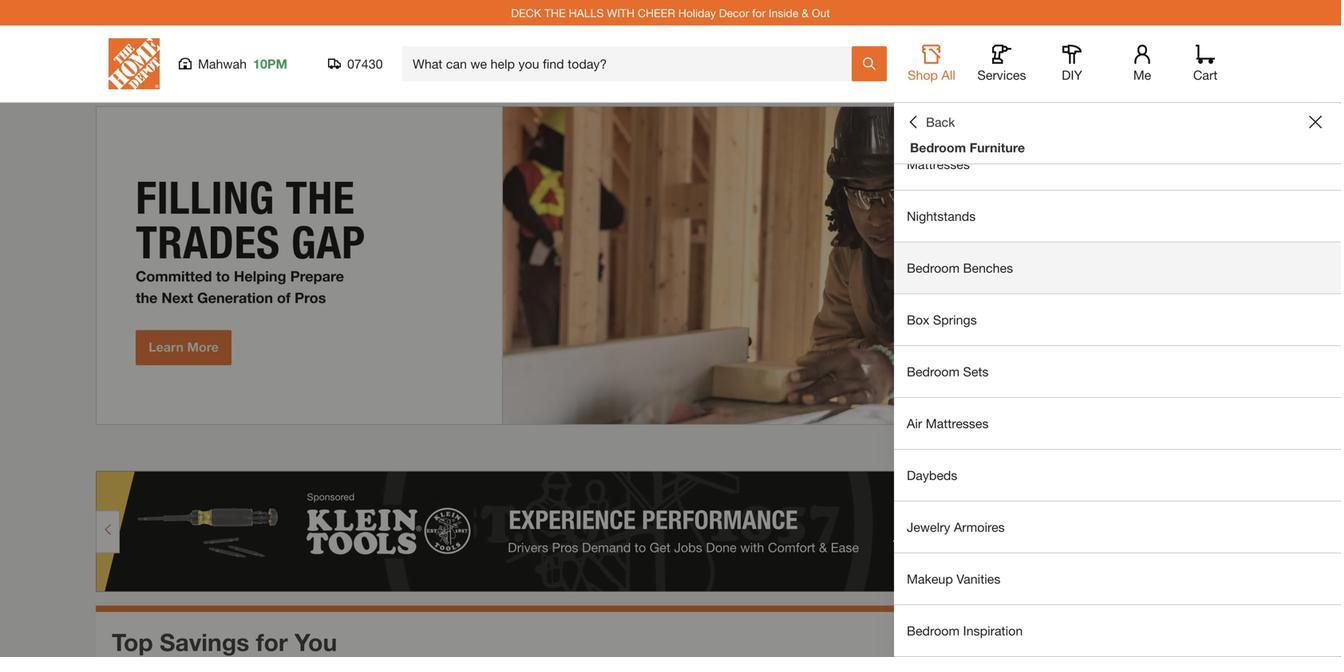 Task type: locate. For each thing, give the bounding box(es) containing it.
0 horizontal spatial 5
[[1183, 442, 1191, 459]]

air mattresses
[[907, 416, 989, 432]]

&
[[802, 6, 809, 19], [961, 105, 969, 120]]

deck
[[511, 6, 541, 19]]

mahwah 10pm
[[198, 56, 287, 71]]

holiday
[[678, 6, 716, 19]]

10pm
[[253, 56, 287, 71]]

the home depot logo image
[[109, 38, 160, 89]]

1 horizontal spatial 5
[[1196, 442, 1204, 459]]

nightstands link
[[894, 191, 1341, 242]]

sets
[[963, 364, 989, 380]]

deck the halls with cheer holiday decor for inside & out link
[[511, 6, 830, 19]]

1 horizontal spatial &
[[961, 105, 969, 120]]

cart link
[[1188, 45, 1223, 83]]

What can we help you find today? search field
[[413, 47, 851, 81]]

1 horizontal spatial for
[[752, 6, 766, 19]]

cheer
[[638, 6, 675, 19]]

bedroom down back
[[910, 140, 966, 155]]

0 horizontal spatial &
[[802, 6, 809, 19]]

bedroom
[[910, 140, 966, 155], [907, 261, 960, 276], [907, 364, 960, 380], [907, 624, 960, 639]]

armoires & wardrobes
[[907, 105, 1035, 120]]

top
[[112, 629, 153, 657]]

jewelry
[[907, 520, 951, 535]]

halls
[[569, 6, 604, 19]]

bedroom inspiration
[[907, 624, 1023, 639]]

bedroom for bedroom furniture
[[910, 140, 966, 155]]

5
[[1183, 442, 1191, 459], [1196, 442, 1204, 459]]

0 horizontal spatial for
[[256, 629, 288, 657]]

wardrobes
[[973, 105, 1035, 120]]

previous slide image
[[1156, 444, 1169, 457]]

makeup vanities
[[907, 572, 1001, 587]]

& right back
[[961, 105, 969, 120]]

& left out
[[802, 6, 809, 19]]

0 vertical spatial for
[[752, 6, 766, 19]]

jewelry armoires
[[907, 520, 1005, 535]]

/
[[1191, 442, 1196, 459]]

bedroom benches
[[907, 261, 1013, 276]]

bedroom inspiration link
[[894, 606, 1341, 657]]

diy
[[1062, 67, 1083, 83]]

daybeds link
[[894, 450, 1341, 501]]

this is the last slide image
[[1218, 444, 1231, 457]]

armoires down shop all
[[907, 105, 958, 120]]

springs
[[933, 313, 977, 328]]

inside
[[769, 6, 799, 19]]

bedroom left sets
[[907, 364, 960, 380]]

makeup
[[907, 572, 953, 587]]

bedroom for bedroom inspiration
[[907, 624, 960, 639]]

bedroom for bedroom benches
[[907, 261, 960, 276]]

daybeds
[[907, 468, 958, 483]]

armoires
[[907, 105, 958, 120], [954, 520, 1005, 535]]

out
[[812, 6, 830, 19]]

& inside 'link'
[[961, 105, 969, 120]]

1 vertical spatial mattresses
[[926, 416, 989, 432]]

5 / 5
[[1183, 442, 1204, 459]]

bedroom down nightstands
[[907, 261, 960, 276]]

armoires right jewelry
[[954, 520, 1005, 535]]

air
[[907, 416, 922, 432]]

box springs
[[907, 313, 977, 328]]

for left inside
[[752, 6, 766, 19]]

diy button
[[1047, 45, 1098, 83]]

5 right previous slide icon
[[1183, 442, 1191, 459]]

mattresses down bedroom furniture
[[907, 157, 970, 172]]

mattresses right air
[[926, 416, 989, 432]]

0 vertical spatial &
[[802, 6, 809, 19]]

for left you
[[256, 629, 288, 657]]

mattresses
[[907, 157, 970, 172], [926, 416, 989, 432]]

the
[[544, 6, 566, 19]]

1 vertical spatial &
[[961, 105, 969, 120]]

1 vertical spatial for
[[256, 629, 288, 657]]

07430 button
[[328, 56, 383, 72]]

for
[[752, 6, 766, 19], [256, 629, 288, 657]]

air mattresses link
[[894, 398, 1341, 450]]

deck the halls with cheer holiday decor for inside & out
[[511, 6, 830, 19]]

you
[[295, 629, 337, 657]]

drawer close image
[[1309, 116, 1322, 129]]

5 left the this is the last slide icon
[[1196, 442, 1204, 459]]

me button
[[1117, 45, 1168, 83]]

bedroom down makeup
[[907, 624, 960, 639]]

0 vertical spatial armoires
[[907, 105, 958, 120]]

bedroom furniture
[[910, 140, 1025, 155]]

mattresses inside 'link'
[[907, 157, 970, 172]]

0 vertical spatial mattresses
[[907, 157, 970, 172]]

furniture
[[970, 140, 1025, 155]]

feedback link image
[[1320, 270, 1341, 356]]



Task type: vqa. For each thing, say whether or not it's contained in the screenshot.
1st 5 from right
yes



Task type: describe. For each thing, give the bounding box(es) containing it.
all
[[942, 67, 956, 83]]

mattresses link
[[894, 139, 1341, 190]]

inspiration
[[963, 624, 1023, 639]]

armoires & wardrobes link
[[894, 87, 1341, 138]]

shop
[[908, 67, 938, 83]]

box
[[907, 313, 930, 328]]

bedroom benches link
[[894, 243, 1341, 294]]

07430
[[347, 56, 383, 71]]

benches
[[963, 261, 1013, 276]]

back
[[926, 115, 955, 130]]

cart
[[1193, 67, 1218, 83]]

mahwah
[[198, 56, 247, 71]]

bedroom sets
[[907, 364, 989, 380]]

vanities
[[957, 572, 1001, 587]]

bedroom for bedroom sets
[[907, 364, 960, 380]]

armoires inside 'link'
[[907, 105, 958, 120]]

2 5 from the left
[[1196, 442, 1204, 459]]

makeup vanities link
[[894, 554, 1341, 605]]

back button
[[907, 114, 955, 130]]

services
[[978, 67, 1026, 83]]

1 5 from the left
[[1183, 442, 1191, 459]]

savings
[[160, 629, 249, 657]]

jewelry armoires link
[[894, 502, 1341, 553]]

services button
[[976, 45, 1028, 83]]

image for filling the trades gap committed to helping prepare  the next generation of pros image
[[96, 106, 1246, 426]]

1 vertical spatial armoires
[[954, 520, 1005, 535]]

shop all button
[[906, 45, 957, 83]]

shop all
[[908, 67, 956, 83]]

me
[[1134, 67, 1152, 83]]

with
[[607, 6, 635, 19]]

bedroom sets link
[[894, 347, 1341, 398]]

box springs link
[[894, 295, 1341, 346]]

nightstands
[[907, 209, 976, 224]]

top savings for you
[[112, 629, 337, 657]]

decor
[[719, 6, 749, 19]]



